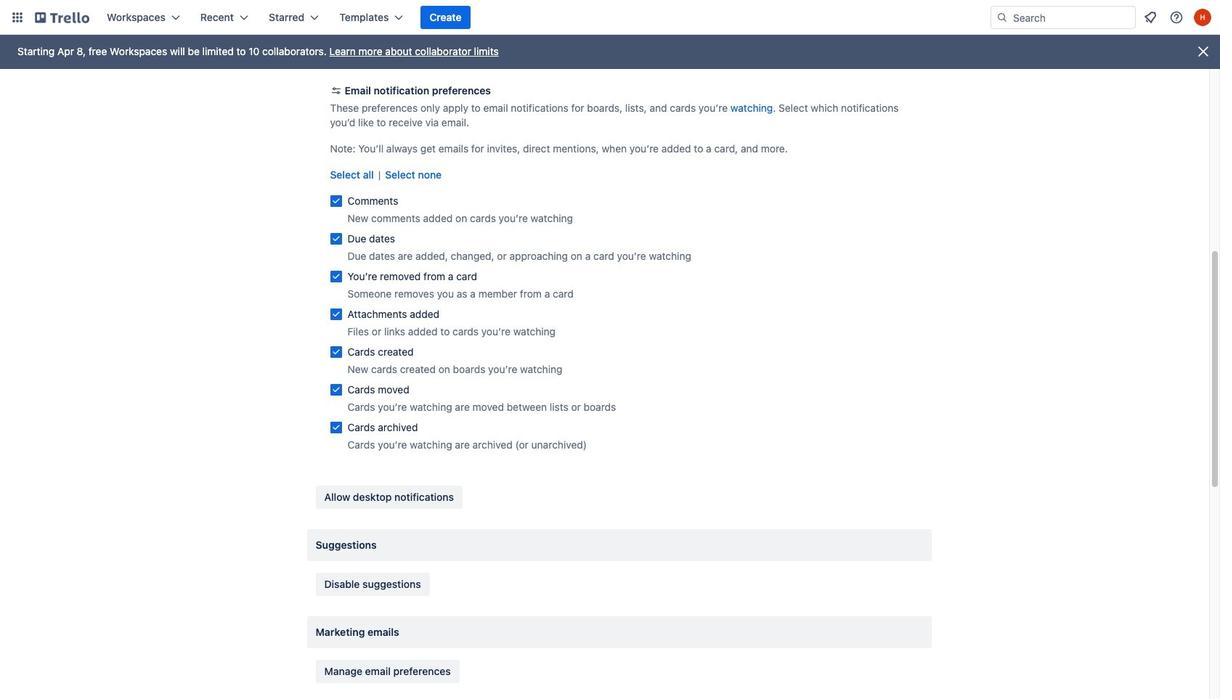 Task type: vqa. For each thing, say whether or not it's contained in the screenshot.
top Agile
no



Task type: describe. For each thing, give the bounding box(es) containing it.
back to home image
[[35, 6, 89, 29]]

howard (howard38800628) image
[[1194, 9, 1212, 26]]

0 notifications image
[[1142, 9, 1160, 26]]



Task type: locate. For each thing, give the bounding box(es) containing it.
search image
[[997, 12, 1008, 23]]

open information menu image
[[1170, 10, 1184, 25]]

primary element
[[0, 0, 1221, 35]]

Search field
[[1008, 7, 1136, 28]]



